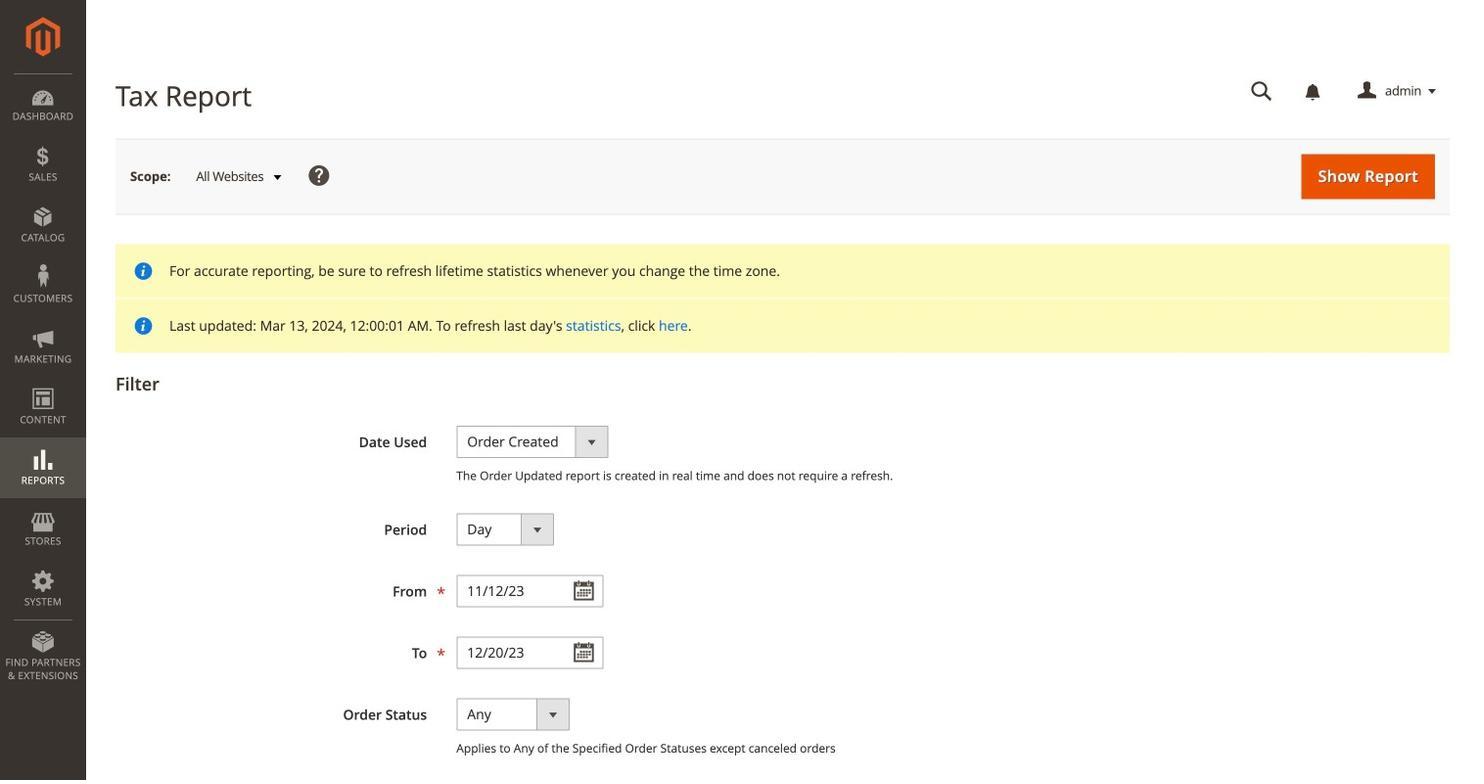 Task type: locate. For each thing, give the bounding box(es) containing it.
None text field
[[456, 575, 603, 607], [456, 637, 603, 669], [456, 575, 603, 607], [456, 637, 603, 669]]

menu bar
[[0, 73, 86, 692]]

None text field
[[1238, 74, 1287, 109]]



Task type: vqa. For each thing, say whether or not it's contained in the screenshot.
menu bar in the left of the page
yes



Task type: describe. For each thing, give the bounding box(es) containing it.
magento admin panel image
[[26, 17, 60, 57]]



